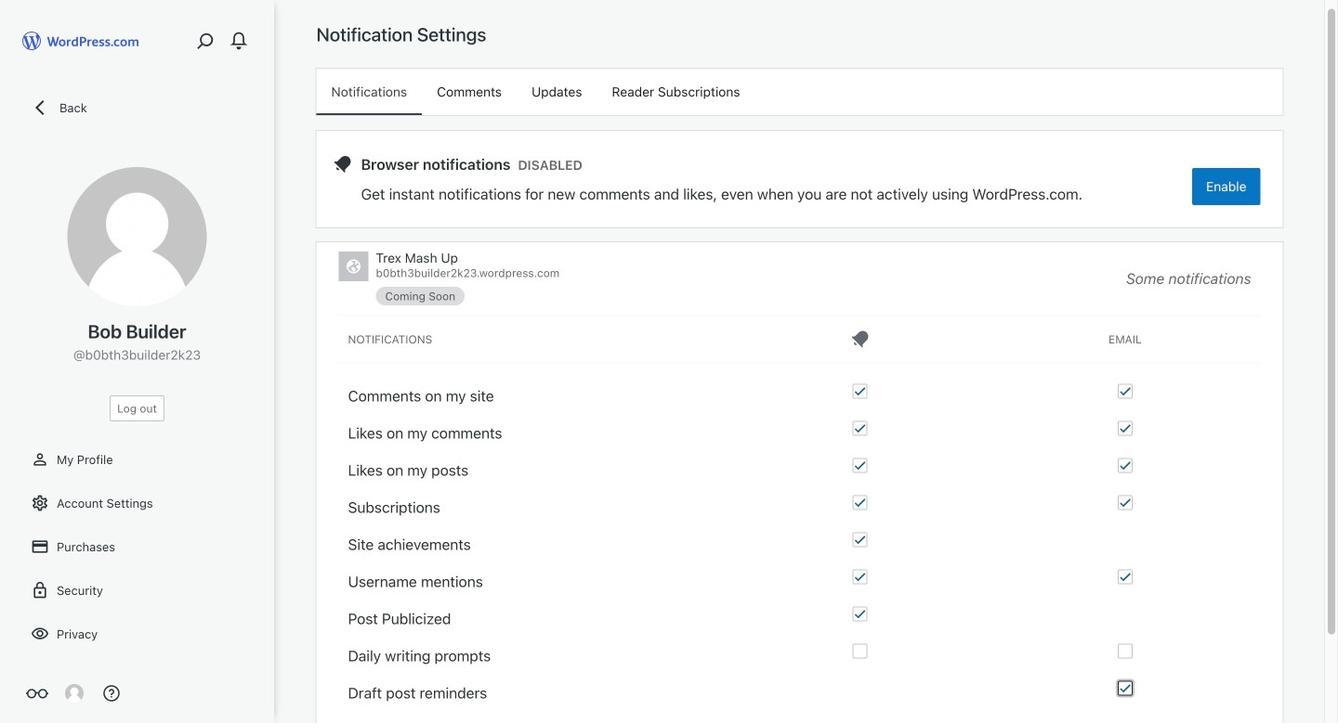 Task type: describe. For each thing, give the bounding box(es) containing it.
settings image
[[31, 494, 49, 513]]

credit_card image
[[31, 538, 49, 557]]

person image
[[31, 451, 49, 469]]

reader image
[[26, 683, 48, 705]]



Task type: locate. For each thing, give the bounding box(es) containing it.
None checkbox
[[853, 421, 868, 436], [853, 459, 868, 473], [853, 607, 868, 622], [1118, 644, 1133, 659], [1118, 682, 1133, 697], [853, 421, 868, 436], [853, 459, 868, 473], [853, 607, 868, 622], [1118, 644, 1133, 659], [1118, 682, 1133, 697]]

main content
[[316, 22, 1283, 724]]

visibility image
[[31, 625, 49, 644]]

bob builder image
[[67, 167, 207, 307]]

None checkbox
[[853, 384, 868, 399], [1118, 384, 1133, 399], [1118, 421, 1133, 436], [1118, 459, 1133, 473], [853, 496, 868, 511], [1118, 496, 1133, 511], [853, 533, 868, 548], [853, 570, 868, 585], [1118, 570, 1133, 585], [853, 644, 868, 659], [853, 384, 868, 399], [1118, 384, 1133, 399], [1118, 421, 1133, 436], [1118, 459, 1133, 473], [853, 496, 868, 511], [1118, 496, 1133, 511], [853, 533, 868, 548], [853, 570, 868, 585], [1118, 570, 1133, 585], [853, 644, 868, 659]]

bob builder image
[[65, 685, 84, 704]]

lock image
[[31, 582, 49, 600]]

menu
[[316, 69, 1283, 115]]



Task type: vqa. For each thing, say whether or not it's contained in the screenshot.
lock icon
yes



